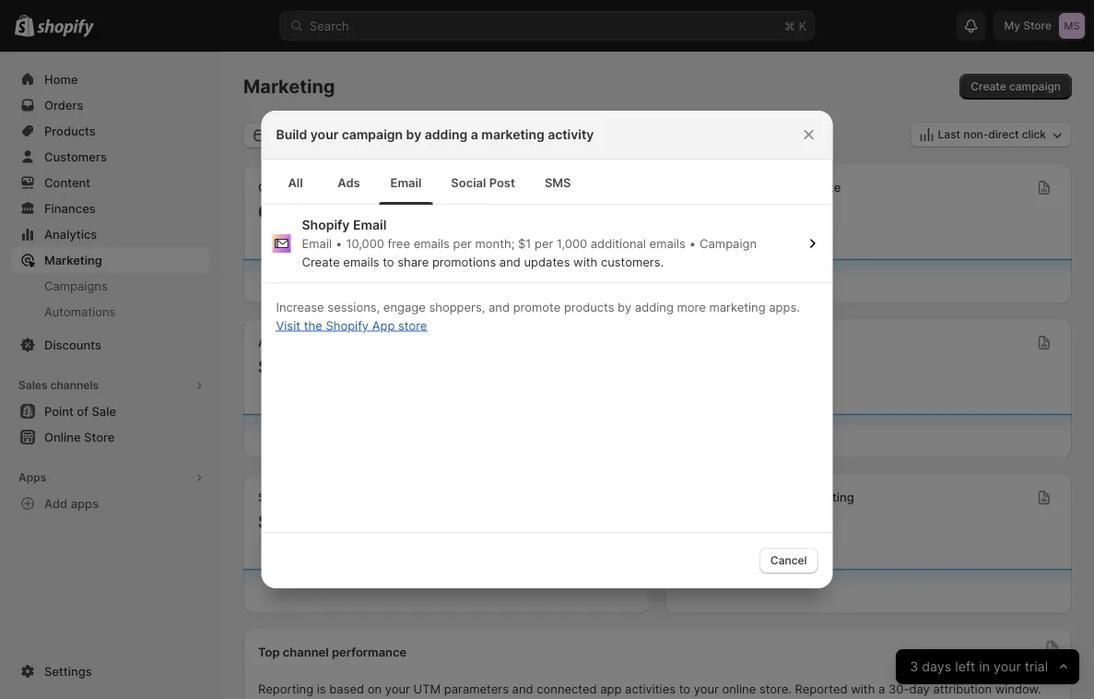 Task type: describe. For each thing, give the bounding box(es) containing it.
home link
[[11, 66, 210, 92]]

campaign inside dialog
[[342, 127, 403, 143]]

all button
[[269, 160, 322, 205]]

channel
[[283, 645, 329, 660]]

app
[[601, 682, 622, 696]]

store.
[[760, 682, 792, 696]]

shoppers,
[[429, 300, 485, 314]]

2 • from the left
[[690, 236, 696, 250]]

sms button
[[530, 160, 586, 205]]

0 horizontal spatial emails
[[343, 255, 380, 269]]

⌘
[[785, 18, 796, 33]]

sales attributed to marketing $0.00
[[258, 490, 425, 533]]

social post
[[451, 175, 516, 190]]

30-
[[889, 682, 910, 696]]

sms
[[545, 175, 571, 190]]

utm
[[414, 682, 441, 696]]

0 vertical spatial adding
[[425, 127, 468, 143]]

search
[[310, 18, 349, 33]]

build your campaign by adding a marketing activity
[[276, 127, 594, 143]]

email button
[[376, 160, 437, 205]]

promote
[[513, 300, 561, 314]]

increase
[[276, 300, 324, 314]]

$1
[[518, 236, 532, 250]]

adding inside increase sessions, engage shoppers, and promote products by adding more marketing apps. visit the shopify app store
[[635, 300, 674, 314]]

home
[[44, 72, 78, 86]]

0 for online store sessions
[[258, 200, 271, 223]]

apps.
[[770, 300, 800, 314]]

online
[[723, 682, 757, 696]]

discounts
[[44, 338, 101, 352]]

online store sessions
[[258, 180, 381, 195]]

1 horizontal spatial your
[[385, 682, 410, 696]]

$0.00 inside average order value $0.00
[[258, 355, 313, 378]]

connected
[[537, 682, 597, 696]]

to inside the shopify email email • 10,000 free emails per month; $1 per 1,000 additional emails • campaign create emails to share promotions and updates with customers.
[[383, 255, 394, 269]]

updates
[[524, 255, 570, 269]]

automations link
[[11, 299, 210, 325]]

a inside dialog
[[471, 127, 479, 143]]

parameters
[[444, 682, 509, 696]]

store for 0%
[[720, 180, 749, 195]]

shopify inside increase sessions, engage shoppers, and promote products by adding more marketing apps. visit the shopify app store
[[326, 318, 369, 333]]

10,000
[[346, 236, 385, 250]]

2 horizontal spatial your
[[694, 682, 719, 696]]

and inside the shopify email email • 10,000 free emails per month; $1 per 1,000 additional emails • campaign create emails to share promotions and updates with customers.
[[500, 255, 521, 269]]

products
[[564, 300, 615, 314]]

0 vertical spatial by
[[406, 127, 422, 143]]

attributed for sales attributed to marketing $0.00
[[292, 490, 349, 505]]

cancel button
[[760, 548, 819, 574]]

shopify inside the shopify email email • 10,000 free emails per month; $1 per 1,000 additional emails • campaign create emails to share promotions and updates with customers.
[[302, 217, 350, 233]]

attributed for orders attributed to marketing
[[723, 490, 780, 505]]

campaigns
[[44, 279, 108, 293]]

create inside the shopify email email • 10,000 free emails per month; $1 per 1,000 additional emails • campaign create emails to share promotions and updates with customers.
[[302, 255, 340, 269]]

settings link
[[11, 659, 210, 684]]

based
[[330, 682, 364, 696]]

and inside increase sessions, engage shoppers, and promote products by adding more marketing apps. visit the shopify app store
[[489, 300, 510, 314]]

store for 0
[[298, 180, 327, 195]]

1 • from the left
[[336, 236, 343, 250]]

post
[[489, 175, 516, 190]]

1,000
[[557, 236, 588, 250]]

month;
[[475, 236, 515, 250]]

sessions
[[331, 180, 381, 195]]

ads
[[338, 175, 360, 190]]

automations
[[44, 304, 116, 319]]

online for 0%
[[680, 180, 717, 195]]

ads button
[[322, 160, 376, 205]]

add
[[44, 496, 68, 511]]

social post button
[[437, 160, 530, 205]]

2 vertical spatial email
[[302, 236, 332, 250]]

0 horizontal spatial marketing
[[44, 253, 102, 267]]

reported
[[796, 682, 848, 696]]

app
[[372, 318, 395, 333]]

all
[[288, 175, 303, 190]]

free
[[388, 236, 410, 250]]

activities
[[625, 682, 676, 696]]

1 vertical spatial a
[[879, 682, 886, 696]]

sales channels button
[[11, 373, 210, 398]]

social
[[451, 175, 486, 190]]

0 for orders attributed to marketing
[[680, 510, 693, 533]]

channels
[[50, 379, 99, 392]]

add apps button
[[11, 491, 210, 517]]

online store conversion rate
[[680, 180, 842, 195]]

0%
[[680, 200, 709, 223]]

build
[[276, 127, 307, 143]]

activity
[[548, 127, 594, 143]]

k
[[799, 18, 807, 33]]

visit
[[276, 318, 301, 333]]

$0.00 inside "sales attributed to marketing $0.00"
[[258, 510, 313, 533]]



Task type: vqa. For each thing, say whether or not it's contained in the screenshot.
super
no



Task type: locate. For each thing, give the bounding box(es) containing it.
email right sessions
[[391, 175, 422, 190]]

2 horizontal spatial store
[[720, 180, 749, 195]]

emails up customers.
[[650, 236, 686, 250]]

conversion
[[753, 180, 816, 195]]

0 vertical spatial with
[[574, 255, 598, 269]]

a up social
[[471, 127, 479, 143]]

shopify down sessions,
[[326, 318, 369, 333]]

shopify image
[[37, 19, 94, 37]]

create campaign button
[[960, 74, 1073, 100]]

engage
[[384, 300, 426, 314]]

sessions,
[[328, 300, 380, 314]]

with down 1,000
[[574, 255, 598, 269]]

1 horizontal spatial marketing
[[244, 75, 335, 98]]

and down the $1
[[500, 255, 521, 269]]

with inside the shopify email email • 10,000 free emails per month; $1 per 1,000 additional emails • campaign create emails to share promotions and updates with customers.
[[574, 255, 598, 269]]

tab list inside build your campaign by adding a marketing activity dialog
[[269, 160, 826, 205]]

and
[[500, 255, 521, 269], [489, 300, 510, 314], [512, 682, 534, 696]]

2 horizontal spatial email
[[391, 175, 422, 190]]

2 horizontal spatial emails
[[650, 236, 686, 250]]

more
[[678, 300, 706, 314]]

0 vertical spatial shopify
[[302, 217, 350, 233]]

tab list
[[269, 160, 826, 205]]

with
[[574, 255, 598, 269], [852, 682, 876, 696]]

1 horizontal spatial emails
[[414, 236, 450, 250]]

0 horizontal spatial create
[[302, 255, 340, 269]]

marketing
[[482, 127, 545, 143], [710, 300, 766, 314], [367, 490, 425, 505], [797, 490, 855, 505]]

store inside increase sessions, engage shoppers, and promote products by adding more marketing apps. visit the shopify app store
[[398, 318, 427, 333]]

orders attributed to marketing
[[680, 490, 855, 505]]

marketing up build
[[244, 75, 335, 98]]

campaigns link
[[11, 273, 210, 299]]

1 horizontal spatial attributed
[[723, 490, 780, 505]]

day
[[910, 682, 931, 696]]

attributed inside "sales attributed to marketing $0.00"
[[292, 490, 349, 505]]

1 horizontal spatial online
[[680, 180, 717, 195]]

2 vertical spatial and
[[512, 682, 534, 696]]

1 horizontal spatial create
[[971, 80, 1007, 93]]

to
[[383, 255, 394, 269], [353, 490, 364, 505], [783, 490, 794, 505], [679, 682, 691, 696]]

2 $0.00 from the top
[[258, 510, 313, 533]]

0 horizontal spatial •
[[336, 236, 343, 250]]

cancel
[[771, 554, 808, 567]]

0 vertical spatial sales
[[18, 379, 48, 392]]

1 vertical spatial sales
[[258, 490, 289, 505]]

1 per from the left
[[453, 236, 472, 250]]

share
[[398, 255, 429, 269]]

build your campaign by adding a marketing activity dialog
[[0, 111, 1095, 588]]

and left promote on the top of page
[[489, 300, 510, 314]]

average order value $0.00
[[258, 335, 373, 378]]

0 horizontal spatial store
[[298, 180, 327, 195]]

adding left more
[[635, 300, 674, 314]]

create campaign
[[971, 80, 1062, 93]]

1 horizontal spatial per
[[535, 236, 554, 250]]

sales for sales channels
[[18, 379, 48, 392]]

0 vertical spatial email
[[391, 175, 422, 190]]

0 horizontal spatial 0
[[258, 200, 271, 223]]

campaign
[[700, 236, 757, 250]]

1 online from the left
[[258, 180, 295, 195]]

top
[[258, 645, 280, 660]]

marketing up campaigns
[[44, 253, 102, 267]]

visit the shopify app store link
[[276, 318, 427, 333]]

rate
[[819, 180, 842, 195]]

1 $0.00 from the top
[[258, 355, 313, 378]]

1 horizontal spatial store
[[398, 318, 427, 333]]

shopify email email • 10,000 free emails per month; $1 per 1,000 additional emails • campaign create emails to share promotions and updates with customers.
[[302, 217, 757, 269]]

0 vertical spatial and
[[500, 255, 521, 269]]

emails down 10,000
[[343, 255, 380, 269]]

2 per from the left
[[535, 236, 554, 250]]

1 vertical spatial by
[[618, 300, 632, 314]]

sales inside button
[[18, 379, 48, 392]]

1 horizontal spatial a
[[879, 682, 886, 696]]

1 horizontal spatial with
[[852, 682, 876, 696]]

1 vertical spatial 0
[[680, 510, 693, 533]]

store
[[298, 180, 327, 195], [720, 180, 749, 195], [398, 318, 427, 333]]

store down 'engage' in the top left of the page
[[398, 318, 427, 333]]

campaign inside button
[[1010, 80, 1062, 93]]

store left ads
[[298, 180, 327, 195]]

0 horizontal spatial adding
[[425, 127, 468, 143]]

and left connected
[[512, 682, 534, 696]]

per
[[453, 236, 472, 250], [535, 236, 554, 250]]

email up 10,000
[[353, 217, 387, 233]]

1 vertical spatial email
[[353, 217, 387, 233]]

0 horizontal spatial campaign
[[342, 127, 403, 143]]

email inside button
[[391, 175, 422, 190]]

customers.
[[601, 255, 664, 269]]

1 vertical spatial campaign
[[342, 127, 403, 143]]

tab list containing all
[[269, 160, 826, 205]]

a
[[471, 127, 479, 143], [879, 682, 886, 696]]

online for 0
[[258, 180, 295, 195]]

online down build
[[258, 180, 295, 195]]

0 horizontal spatial with
[[574, 255, 598, 269]]

marketing inside increase sessions, engage shoppers, and promote products by adding more marketing apps. visit the shopify app store
[[710, 300, 766, 314]]

0 horizontal spatial your
[[311, 127, 339, 143]]

by up email button
[[406, 127, 422, 143]]

orders
[[680, 490, 719, 505]]

by
[[406, 127, 422, 143], [618, 300, 632, 314]]

additional
[[591, 236, 647, 250]]

• left 10,000
[[336, 236, 343, 250]]

by right products
[[618, 300, 632, 314]]

order
[[308, 335, 339, 350]]

sales for sales attributed to marketing $0.00
[[258, 490, 289, 505]]

reporting
[[258, 682, 314, 696]]

with left 30-
[[852, 682, 876, 696]]

1 horizontal spatial adding
[[635, 300, 674, 314]]

• down 0% at the right of page
[[690, 236, 696, 250]]

attributed
[[292, 490, 349, 505], [723, 490, 780, 505]]

top channel performance
[[258, 645, 407, 660]]

1 horizontal spatial email
[[353, 217, 387, 233]]

promotions
[[432, 255, 496, 269]]

1 vertical spatial marketing
[[44, 253, 102, 267]]

settings
[[44, 664, 92, 678]]

0
[[258, 200, 271, 223], [680, 510, 693, 533]]

by inside increase sessions, engage shoppers, and promote products by adding more marketing apps. visit the shopify app store
[[618, 300, 632, 314]]

0 horizontal spatial attributed
[[292, 490, 349, 505]]

0 vertical spatial marketing
[[244, 75, 335, 98]]

0 vertical spatial create
[[971, 80, 1007, 93]]

your inside dialog
[[311, 127, 339, 143]]

average
[[258, 335, 305, 350]]

0 horizontal spatial online
[[258, 180, 295, 195]]

per up promotions
[[453, 236, 472, 250]]

performance
[[332, 645, 407, 660]]

1 vertical spatial create
[[302, 255, 340, 269]]

1 vertical spatial with
[[852, 682, 876, 696]]

add apps
[[44, 496, 99, 511]]

0 down orders
[[680, 510, 693, 533]]

your left 'online'
[[694, 682, 719, 696]]

1 vertical spatial and
[[489, 300, 510, 314]]

sales
[[18, 379, 48, 392], [258, 490, 289, 505]]

store left conversion
[[720, 180, 749, 195]]

a left 30-
[[879, 682, 886, 696]]

your right build
[[311, 127, 339, 143]]

0 vertical spatial $0.00
[[258, 355, 313, 378]]

window.
[[996, 682, 1042, 696]]

email left 10,000
[[302, 236, 332, 250]]

marketing link
[[11, 247, 210, 273]]

1 horizontal spatial •
[[690, 236, 696, 250]]

sales inside "sales attributed to marketing $0.00"
[[258, 490, 289, 505]]

apps button
[[11, 465, 210, 491]]

your right on
[[385, 682, 410, 696]]

2 online from the left
[[680, 180, 717, 195]]

per up the updates
[[535, 236, 554, 250]]

on
[[368, 682, 382, 696]]

1 horizontal spatial campaign
[[1010, 80, 1062, 93]]

2 attributed from the left
[[723, 490, 780, 505]]

increase sessions, engage shoppers, and promote products by adding more marketing apps. visit the shopify app store
[[276, 300, 800, 333]]

value
[[342, 335, 373, 350]]

shopify down online store sessions
[[302, 217, 350, 233]]

0 horizontal spatial by
[[406, 127, 422, 143]]

0 vertical spatial a
[[471, 127, 479, 143]]

create
[[971, 80, 1007, 93], [302, 255, 340, 269]]

⌘ k
[[785, 18, 807, 33]]

attribution
[[934, 682, 992, 696]]

0 horizontal spatial a
[[471, 127, 479, 143]]

emails up share
[[414, 236, 450, 250]]

adding up social
[[425, 127, 468, 143]]

0 vertical spatial campaign
[[1010, 80, 1062, 93]]

0 vertical spatial 0
[[258, 200, 271, 223]]

1 vertical spatial $0.00
[[258, 510, 313, 533]]

1 horizontal spatial by
[[618, 300, 632, 314]]

discounts link
[[11, 332, 210, 358]]

0 down online store sessions
[[258, 200, 271, 223]]

marketing inside "sales attributed to marketing $0.00"
[[367, 490, 425, 505]]

is
[[317, 682, 326, 696]]

shopify
[[302, 217, 350, 233], [326, 318, 369, 333]]

1 horizontal spatial sales
[[258, 490, 289, 505]]

0 horizontal spatial per
[[453, 236, 472, 250]]

sales channels
[[18, 379, 99, 392]]

1 horizontal spatial 0
[[680, 510, 693, 533]]

create inside button
[[971, 80, 1007, 93]]

apps
[[71, 496, 99, 511]]

apps
[[18, 471, 46, 484]]

0 horizontal spatial sales
[[18, 379, 48, 392]]

$0.00
[[258, 355, 313, 378], [258, 510, 313, 533]]

1 attributed from the left
[[292, 490, 349, 505]]

reporting is based on your utm parameters and connected app activities to your online store. reported with a 30-day attribution window.
[[258, 682, 1042, 696]]

1 vertical spatial shopify
[[326, 318, 369, 333]]

0 horizontal spatial email
[[302, 236, 332, 250]]

campaign
[[1010, 80, 1062, 93], [342, 127, 403, 143]]

1 vertical spatial adding
[[635, 300, 674, 314]]

to inside "sales attributed to marketing $0.00"
[[353, 490, 364, 505]]

the
[[304, 318, 323, 333]]

marketing
[[244, 75, 335, 98], [44, 253, 102, 267]]

online up 0% at the right of page
[[680, 180, 717, 195]]



